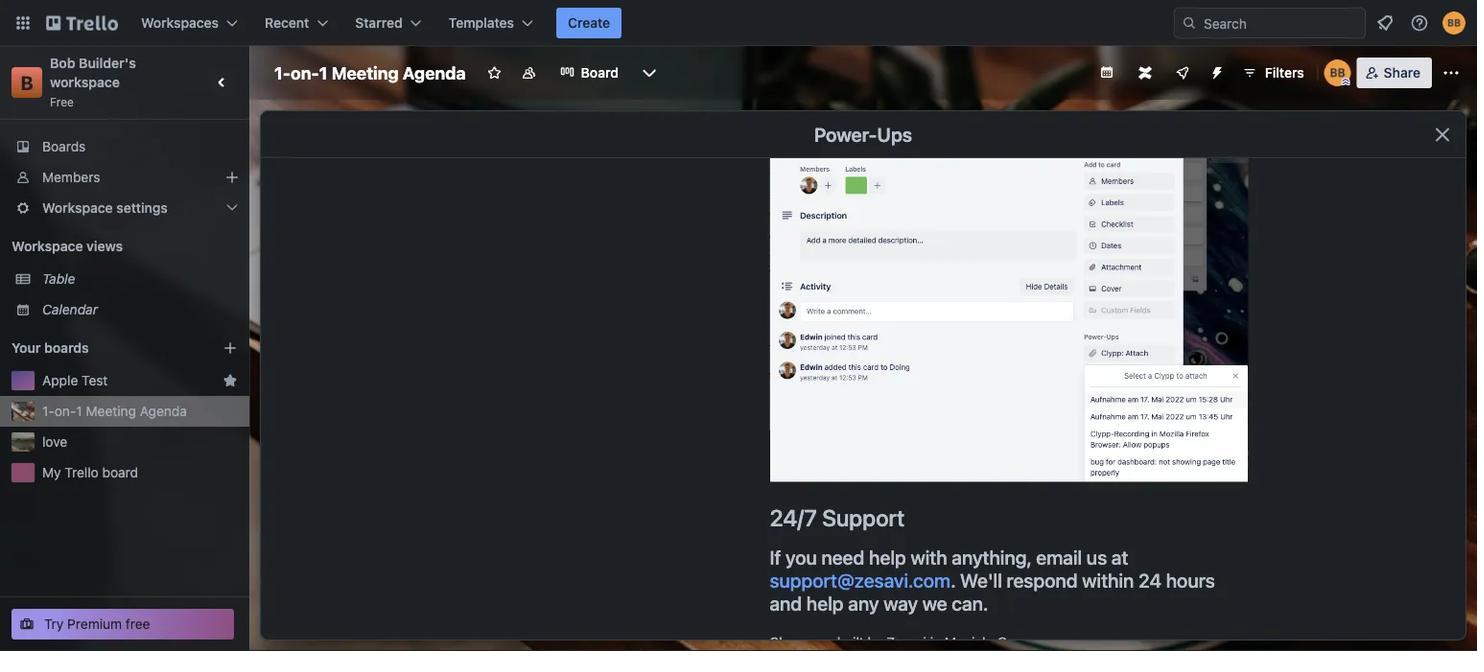 Task type: describe. For each thing, give the bounding box(es) containing it.
workspace for workspace views
[[12, 238, 83, 254]]

test
[[82, 373, 108, 389]]

calendar
[[42, 302, 98, 318]]

power-
[[814, 123, 877, 145]]

your boards with 4 items element
[[12, 337, 194, 360]]

apple test link
[[42, 371, 215, 390]]

try premium free
[[44, 616, 150, 632]]

anything,
[[952, 547, 1032, 569]]

this member is an admin of this board. image
[[1342, 78, 1350, 86]]

within
[[1082, 570, 1134, 592]]

workspace views
[[12, 238, 123, 254]]

workspace settings button
[[0, 193, 249, 224]]

calendar link
[[42, 300, 238, 319]]

apple test
[[42, 373, 108, 389]]

zesavi
[[886, 635, 927, 650]]

bob
[[50, 55, 75, 71]]

starred icon image
[[223, 373, 238, 389]]

clypp
[[770, 635, 806, 650]]

help inside '. we'll respond within 24 hours and help any way we can.'
[[807, 593, 844, 615]]

1 vertical spatial bob builder (bobbuilder40) image
[[1325, 59, 1351, 86]]

show menu image
[[1442, 63, 1461, 83]]

views
[[86, 238, 123, 254]]

workspace for workspace settings
[[42, 200, 113, 216]]

clypp power-up image
[[770, 116, 1249, 482]]

ups
[[877, 123, 912, 145]]

b link
[[12, 67, 42, 98]]

workspace
[[50, 74, 120, 90]]

boards
[[42, 139, 86, 154]]

starred
[[355, 15, 403, 31]]

email
[[1036, 547, 1082, 569]]

add board image
[[223, 341, 238, 356]]

confluence icon image
[[1139, 66, 1152, 80]]

free
[[50, 95, 74, 108]]

table link
[[42, 270, 238, 289]]

share button
[[1357, 58, 1432, 88]]

your boards
[[12, 340, 89, 356]]

24/7
[[770, 505, 817, 531]]

workspaces button
[[130, 8, 249, 38]]

recent
[[265, 15, 309, 31]]

share
[[1384, 65, 1421, 81]]

you
[[786, 547, 817, 569]]

boards
[[44, 340, 89, 356]]

meeting inside text field
[[332, 62, 399, 83]]

try
[[44, 616, 64, 632]]

board
[[581, 65, 619, 81]]

support@zesavi.com link
[[770, 570, 951, 592]]

.
[[951, 570, 956, 592]]

create
[[568, 15, 610, 31]]

my
[[42, 465, 61, 481]]

help inside if you need help with anything, email us at support@zesavi.com
[[869, 547, 906, 569]]

automation image
[[1202, 58, 1229, 84]]

members link
[[0, 162, 249, 193]]

templates button
[[437, 8, 545, 38]]

we'll
[[960, 570, 1002, 592]]

0 horizontal spatial 1-on-1 meeting agenda
[[42, 403, 187, 419]]

create button
[[556, 8, 622, 38]]

if you need help with anything, email us at support@zesavi.com
[[770, 547, 1129, 592]]

boards link
[[0, 131, 249, 162]]

open information menu image
[[1410, 13, 1429, 33]]

1 horizontal spatial bob builder (bobbuilder40) image
[[1443, 12, 1466, 35]]

clypp was built by zesavi in munich, germany.
[[770, 635, 1056, 650]]

can.
[[952, 593, 988, 615]]

us
[[1087, 547, 1107, 569]]

0 notifications image
[[1374, 12, 1397, 35]]

hours
[[1166, 570, 1215, 592]]

starred button
[[344, 8, 433, 38]]

table
[[42, 271, 75, 287]]

on- inside text field
[[291, 62, 319, 83]]

any
[[848, 593, 879, 615]]

respond
[[1007, 570, 1078, 592]]

filters
[[1265, 65, 1304, 81]]

bob builder's workspace link
[[50, 55, 140, 90]]

1 inside text field
[[319, 62, 328, 83]]

primary element
[[0, 0, 1477, 46]]

. we'll respond within 24 hours and help any way we can.
[[770, 570, 1215, 615]]

try premium free button
[[12, 609, 234, 640]]



Task type: locate. For each thing, give the bounding box(es) containing it.
1 down the apple test
[[76, 403, 82, 419]]

and
[[770, 593, 802, 615]]

1 vertical spatial 1-
[[42, 403, 54, 419]]

way
[[884, 593, 918, 615]]

1- inside 1-on-1 meeting agenda link
[[42, 403, 54, 419]]

on- down recent dropdown button
[[291, 62, 319, 83]]

bob builder (bobbuilder40) image
[[1443, 12, 1466, 35], [1325, 59, 1351, 86]]

1- down recent at left
[[274, 62, 291, 83]]

help
[[869, 547, 906, 569], [807, 593, 844, 615]]

workspace up table
[[12, 238, 83, 254]]

0 vertical spatial 1
[[319, 62, 328, 83]]

0 vertical spatial on-
[[291, 62, 319, 83]]

24/7 support
[[770, 505, 905, 531]]

1
[[319, 62, 328, 83], [76, 403, 82, 419]]

meeting down test
[[86, 403, 136, 419]]

meeting down starred
[[332, 62, 399, 83]]

members
[[42, 169, 100, 185]]

need
[[822, 547, 865, 569]]

1 horizontal spatial 1-on-1 meeting agenda
[[274, 62, 466, 83]]

help up support@zesavi.com
[[869, 547, 906, 569]]

on-
[[291, 62, 319, 83], [54, 403, 76, 419]]

workspace navigation collapse icon image
[[209, 69, 236, 96]]

0 horizontal spatial bob builder (bobbuilder40) image
[[1325, 59, 1351, 86]]

0 horizontal spatial help
[[807, 593, 844, 615]]

1 down recent dropdown button
[[319, 62, 328, 83]]

1-on-1 meeting agenda down apple test link
[[42, 403, 187, 419]]

1 vertical spatial meeting
[[86, 403, 136, 419]]

agenda left star or unstar board icon
[[403, 62, 466, 83]]

munich,
[[945, 635, 994, 650]]

1-on-1 meeting agenda link
[[42, 402, 238, 421]]

0 horizontal spatial agenda
[[140, 403, 187, 419]]

switch to… image
[[13, 13, 33, 33]]

0 vertical spatial help
[[869, 547, 906, 569]]

apple
[[42, 373, 78, 389]]

help left any
[[807, 593, 844, 615]]

0 horizontal spatial meeting
[[86, 403, 136, 419]]

1 horizontal spatial 1-
[[274, 62, 291, 83]]

workspace down members
[[42, 200, 113, 216]]

your
[[12, 340, 41, 356]]

germany.
[[998, 635, 1056, 650]]

was
[[809, 635, 834, 650]]

workspaces
[[141, 15, 219, 31]]

calendar power-up image
[[1099, 64, 1115, 80]]

bob builder's workspace free
[[50, 55, 140, 108]]

love
[[42, 434, 67, 450]]

1 vertical spatial on-
[[54, 403, 76, 419]]

bob builder (bobbuilder40) image right filters
[[1325, 59, 1351, 86]]

1 vertical spatial workspace
[[12, 238, 83, 254]]

0 vertical spatial meeting
[[332, 62, 399, 83]]

1 vertical spatial agenda
[[140, 403, 187, 419]]

1-on-1 meeting agenda
[[274, 62, 466, 83], [42, 403, 187, 419]]

1- inside "1-on-1 meeting agenda" text field
[[274, 62, 291, 83]]

power-ups
[[814, 123, 912, 145]]

back to home image
[[46, 8, 118, 38]]

1 horizontal spatial on-
[[291, 62, 319, 83]]

built
[[837, 635, 864, 650]]

builder's
[[79, 55, 136, 71]]

1 horizontal spatial help
[[869, 547, 906, 569]]

1 horizontal spatial 1
[[319, 62, 328, 83]]

with
[[911, 547, 947, 569]]

my trello board
[[42, 465, 138, 481]]

1-on-1 meeting agenda down starred
[[274, 62, 466, 83]]

filters button
[[1236, 58, 1310, 88]]

by
[[868, 635, 883, 650]]

support@zesavi.com
[[770, 570, 951, 592]]

0 vertical spatial 1-
[[274, 62, 291, 83]]

on- down apple
[[54, 403, 76, 419]]

0 horizontal spatial 1
[[76, 403, 82, 419]]

Search field
[[1197, 9, 1365, 37]]

1-
[[274, 62, 291, 83], [42, 403, 54, 419]]

1 vertical spatial 1-on-1 meeting agenda
[[42, 403, 187, 419]]

my trello board link
[[42, 463, 238, 483]]

free
[[126, 616, 150, 632]]

24
[[1139, 570, 1162, 592]]

1 vertical spatial help
[[807, 593, 844, 615]]

agenda inside text field
[[403, 62, 466, 83]]

1 vertical spatial 1
[[76, 403, 82, 419]]

board
[[102, 465, 138, 481]]

agenda up "love" link
[[140, 403, 187, 419]]

templates
[[449, 15, 514, 31]]

power ups image
[[1175, 65, 1190, 81]]

0 vertical spatial workspace
[[42, 200, 113, 216]]

b
[[21, 71, 33, 94]]

0 vertical spatial bob builder (bobbuilder40) image
[[1443, 12, 1466, 35]]

support
[[822, 505, 905, 531]]

love link
[[42, 433, 238, 452]]

workspace
[[42, 200, 113, 216], [12, 238, 83, 254]]

0 horizontal spatial 1-
[[42, 403, 54, 419]]

if
[[770, 547, 781, 569]]

workspace inside workspace settings dropdown button
[[42, 200, 113, 216]]

workspace settings
[[42, 200, 168, 216]]

0 horizontal spatial on-
[[54, 403, 76, 419]]

board link
[[548, 58, 630, 88]]

Board name text field
[[265, 58, 476, 88]]

1 horizontal spatial meeting
[[332, 62, 399, 83]]

agenda
[[403, 62, 466, 83], [140, 403, 187, 419]]

customize views image
[[640, 63, 659, 83]]

settings
[[116, 200, 168, 216]]

meeting
[[332, 62, 399, 83], [86, 403, 136, 419]]

in
[[930, 635, 941, 650]]

0 vertical spatial 1-on-1 meeting agenda
[[274, 62, 466, 83]]

0 vertical spatial agenda
[[403, 62, 466, 83]]

we
[[923, 593, 947, 615]]

star or unstar board image
[[487, 65, 502, 81]]

recent button
[[253, 8, 340, 38]]

search image
[[1182, 15, 1197, 31]]

trello
[[65, 465, 99, 481]]

1 horizontal spatial agenda
[[403, 62, 466, 83]]

1-on-1 meeting agenda inside text field
[[274, 62, 466, 83]]

1- up love
[[42, 403, 54, 419]]

bob builder (bobbuilder40) image right open information menu icon
[[1443, 12, 1466, 35]]

premium
[[67, 616, 122, 632]]

at
[[1112, 547, 1129, 569]]

workspace visible image
[[522, 65, 537, 81]]



Task type: vqa. For each thing, say whether or not it's contained in the screenshot.
right John
no



